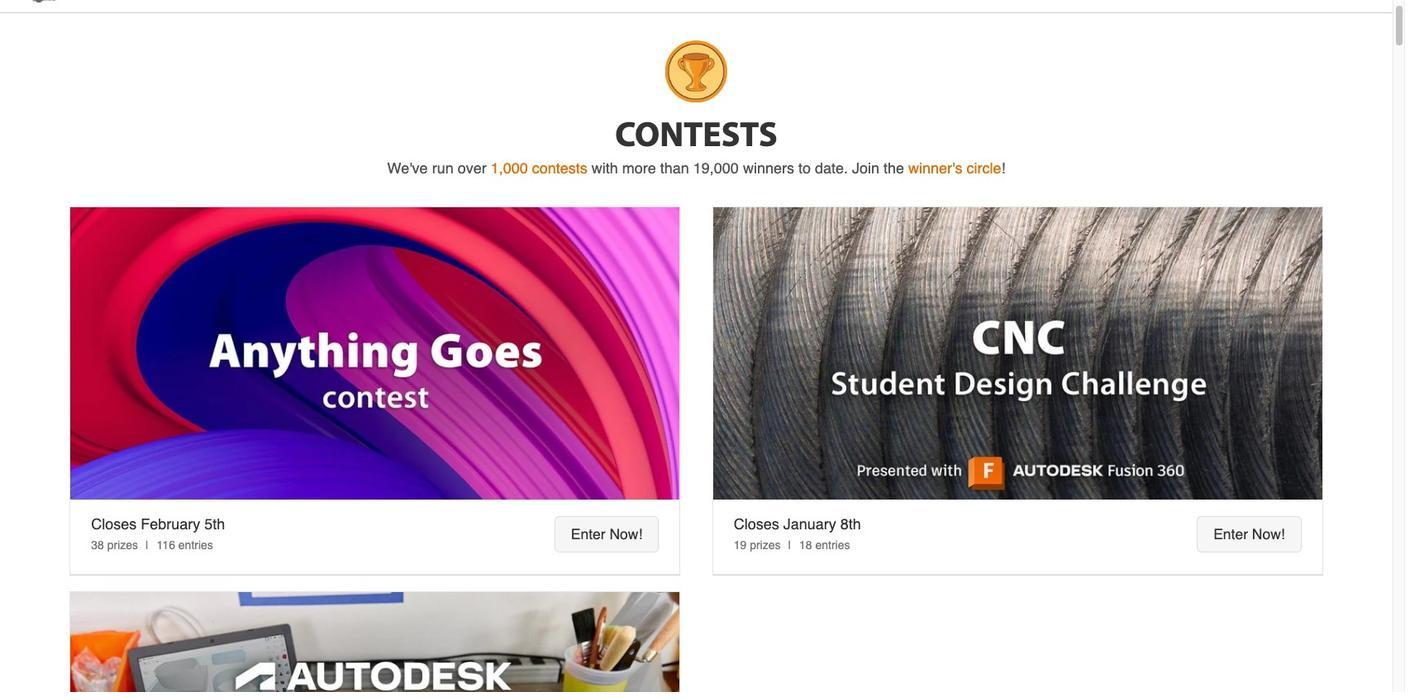 Task type: locate. For each thing, give the bounding box(es) containing it.
1 horizontal spatial prizes
[[750, 539, 781, 552]]

contests we've run over 1,000 contests with more than 19,000 winners to date. join the winner's circle !
[[387, 111, 1006, 177]]

1 now! from the left
[[610, 527, 643, 543]]

closes
[[91, 516, 137, 533], [734, 516, 779, 533]]

contests image
[[666, 41, 728, 103]]

february
[[141, 516, 200, 533]]

2 entries from the left
[[816, 539, 850, 552]]

1,000 contests link
[[491, 160, 588, 177]]

closes inside closes january 8th 19 prizes | 18 entries
[[734, 516, 779, 533]]

1,000
[[491, 160, 528, 177]]

| inside closes february 5th 38 prizes | 116 entries
[[145, 539, 148, 552]]

enter now! for 8th
[[1214, 527, 1285, 543]]

0 horizontal spatial enter now! link
[[555, 517, 659, 553]]

|
[[145, 539, 148, 552], [788, 539, 791, 552]]

1 entries from the left
[[178, 539, 213, 552]]

1 horizontal spatial enter
[[1214, 527, 1248, 543]]

enter now! link for 5th
[[555, 517, 659, 553]]

2 enter from the left
[[1214, 527, 1248, 543]]

prizes inside closes february 5th 38 prizes | 116 entries
[[107, 539, 138, 552]]

prizes for february
[[107, 539, 138, 552]]

closes up 19
[[734, 516, 779, 533]]

2 enter now! link from the left
[[1197, 517, 1302, 553]]

0 horizontal spatial entries
[[178, 539, 213, 552]]

enter now!
[[571, 527, 643, 543], [1214, 527, 1285, 543]]

join
[[852, 160, 880, 177]]

1 horizontal spatial enter now!
[[1214, 527, 1285, 543]]

1 | from the left
[[145, 539, 148, 552]]

| left 18
[[788, 539, 791, 552]]

!
[[1002, 160, 1006, 177]]

entries right 18
[[816, 539, 850, 552]]

prizes
[[107, 539, 138, 552], [750, 539, 781, 552]]

| for january
[[788, 539, 791, 552]]

1 prizes from the left
[[107, 539, 138, 552]]

contests
[[532, 160, 588, 177]]

closes for january
[[734, 516, 779, 533]]

entries for january
[[816, 539, 850, 552]]

2 prizes from the left
[[750, 539, 781, 552]]

entries inside closes february 5th 38 prizes | 116 entries
[[178, 539, 213, 552]]

over
[[458, 160, 487, 177]]

19,000
[[693, 160, 739, 177]]

0 horizontal spatial closes
[[91, 516, 137, 533]]

enter
[[571, 527, 606, 543], [1214, 527, 1248, 543]]

the
[[884, 160, 904, 177]]

0 horizontal spatial |
[[145, 539, 148, 552]]

1 horizontal spatial now!
[[1252, 527, 1285, 543]]

now! for 5th
[[610, 527, 643, 543]]

closes january 8th 19 prizes | 18 entries
[[734, 516, 861, 552]]

19
[[734, 539, 747, 552]]

1 horizontal spatial |
[[788, 539, 791, 552]]

now!
[[610, 527, 643, 543], [1252, 527, 1285, 543]]

more
[[622, 160, 656, 177]]

entries down 5th
[[178, 539, 213, 552]]

enter now! for 5th
[[571, 527, 643, 543]]

| left 116
[[145, 539, 148, 552]]

1 closes from the left
[[91, 516, 137, 533]]

2 closes from the left
[[734, 516, 779, 533]]

38
[[91, 539, 104, 552]]

closes inside closes february 5th 38 prizes | 116 entries
[[91, 516, 137, 533]]

0 horizontal spatial now!
[[610, 527, 643, 543]]

closes february 5th 38 prizes | 116 entries
[[91, 516, 225, 552]]

8th
[[841, 516, 861, 533]]

circle
[[967, 160, 1002, 177]]

0 horizontal spatial enter
[[571, 527, 606, 543]]

1 horizontal spatial enter now! link
[[1197, 517, 1302, 553]]

winner's circle link
[[909, 160, 1002, 177]]

entries
[[178, 539, 213, 552], [816, 539, 850, 552]]

closes up "38" at left
[[91, 516, 137, 533]]

| inside closes january 8th 19 prizes | 18 entries
[[788, 539, 791, 552]]

18
[[799, 539, 812, 552]]

1 horizontal spatial entries
[[816, 539, 850, 552]]

entries inside closes january 8th 19 prizes | 18 entries
[[816, 539, 850, 552]]

prizes right "38" at left
[[107, 539, 138, 552]]

2 enter now! from the left
[[1214, 527, 1285, 543]]

1 horizontal spatial closes
[[734, 516, 779, 533]]

| for february
[[145, 539, 148, 552]]

now! for 8th
[[1252, 527, 1285, 543]]

0 horizontal spatial prizes
[[107, 539, 138, 552]]

prizes for january
[[750, 539, 781, 552]]

1 enter from the left
[[571, 527, 606, 543]]

prizes inside closes january 8th 19 prizes | 18 entries
[[750, 539, 781, 552]]

2 | from the left
[[788, 539, 791, 552]]

0 horizontal spatial enter now!
[[571, 527, 643, 543]]

2 now! from the left
[[1252, 527, 1285, 543]]

1 enter now! link from the left
[[555, 517, 659, 553]]

date.
[[815, 160, 848, 177]]

prizes right 19
[[750, 539, 781, 552]]

1 enter now! from the left
[[571, 527, 643, 543]]

enter now! link
[[555, 517, 659, 553], [1197, 517, 1302, 553]]



Task type: vqa. For each thing, say whether or not it's contained in the screenshot.
Yuba Kombi Bicycle Mudguard Upgrade Featured icon
no



Task type: describe. For each thing, give the bounding box(es) containing it.
with
[[592, 160, 618, 177]]

project-based learning contest image
[[70, 593, 680, 693]]

enter now! link for 8th
[[1197, 517, 1302, 553]]

run
[[432, 160, 454, 177]]

contests
[[615, 111, 778, 155]]

cnc student design challenge image
[[713, 208, 1323, 500]]

winners
[[743, 160, 794, 177]]

116
[[157, 539, 175, 552]]

enter for 5th
[[571, 527, 606, 543]]

closes for february
[[91, 516, 137, 533]]

january
[[784, 516, 836, 533]]

than
[[660, 160, 689, 177]]

anything goes contest image
[[70, 208, 680, 500]]

winner's
[[909, 160, 963, 177]]

5th
[[204, 516, 225, 533]]

we've
[[387, 160, 428, 177]]

entries for february
[[178, 539, 213, 552]]

to
[[799, 160, 811, 177]]

enter for 8th
[[1214, 527, 1248, 543]]



